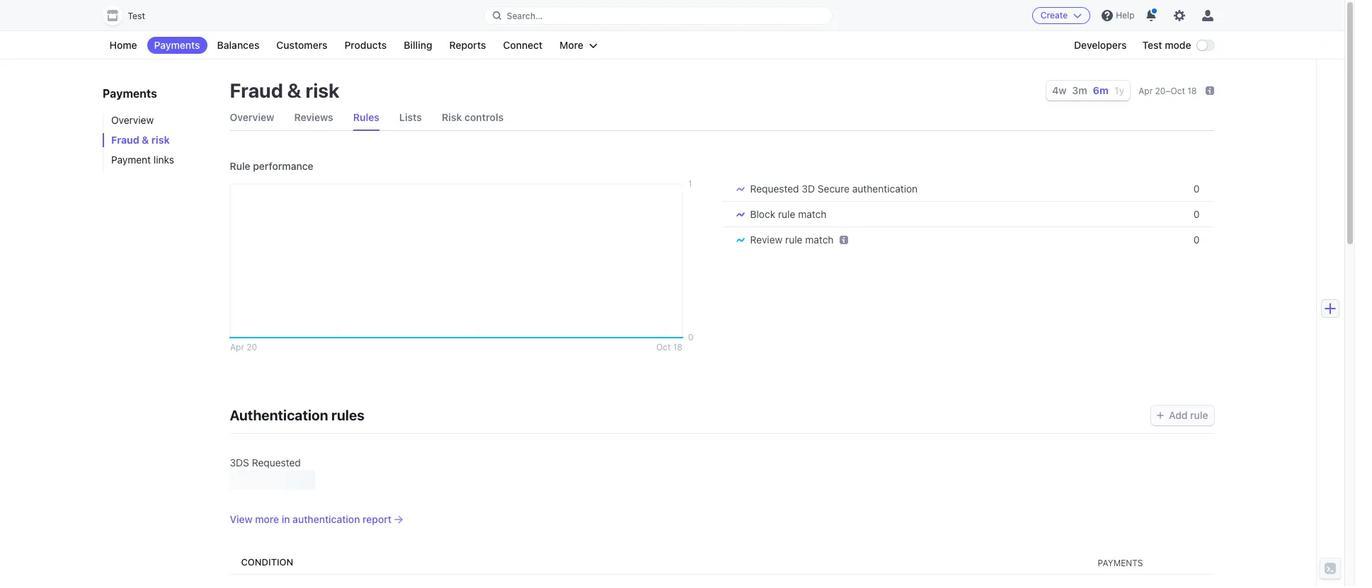 Task type: describe. For each thing, give the bounding box(es) containing it.
20
[[1156, 86, 1166, 96]]

test for test
[[128, 11, 145, 21]]

match for block rule match
[[799, 208, 827, 220]]

authentication
[[230, 407, 328, 424]]

payment links link
[[102, 153, 216, 167]]

match for review rule match
[[806, 234, 834, 246]]

4w
[[1053, 84, 1067, 96]]

1 horizontal spatial &
[[287, 79, 302, 102]]

0 vertical spatial requested
[[751, 183, 800, 195]]

block
[[751, 208, 776, 220]]

tab list containing overview
[[230, 105, 1215, 131]]

create
[[1041, 10, 1069, 21]]

apr 20 – oct 18
[[1139, 86, 1198, 96]]

0 horizontal spatial &
[[141, 134, 149, 146]]

requested 3d secure authentication
[[751, 183, 918, 195]]

fraud & risk link
[[102, 133, 216, 147]]

more button
[[553, 37, 605, 54]]

home
[[109, 39, 137, 51]]

developers
[[1075, 39, 1128, 51]]

Search… search field
[[484, 7, 833, 24]]

payment links
[[111, 154, 174, 166]]

balances link
[[210, 37, 267, 54]]

products link
[[338, 37, 394, 54]]

18
[[1188, 86, 1198, 96]]

secure
[[818, 183, 850, 195]]

rule for review
[[786, 234, 803, 246]]

authentication for in
[[293, 514, 360, 526]]

developers link
[[1068, 37, 1135, 54]]

–
[[1166, 86, 1171, 96]]

block rule match
[[751, 208, 827, 220]]

help
[[1117, 10, 1135, 21]]

review rule match
[[751, 234, 834, 246]]

rules
[[353, 111, 380, 123]]

products
[[345, 39, 387, 51]]

4w 3m 6m 1y
[[1053, 84, 1125, 96]]

customers
[[277, 39, 328, 51]]

1y
[[1115, 84, 1125, 96]]

6m
[[1094, 84, 1109, 96]]

0 horizontal spatial risk
[[151, 134, 170, 146]]

reviews
[[294, 111, 333, 123]]

3ds requested
[[230, 457, 301, 469]]

overview for reviews
[[230, 111, 275, 123]]

reviews link
[[294, 105, 333, 130]]

rules
[[332, 407, 365, 424]]

test button
[[102, 6, 159, 26]]

oct
[[1171, 86, 1186, 96]]

report
[[363, 514, 392, 526]]

3m button
[[1073, 84, 1088, 96]]

view more in authentication report
[[230, 514, 392, 526]]

controls
[[465, 111, 504, 123]]

3ds
[[230, 457, 249, 469]]

search…
[[507, 10, 543, 21]]

condition
[[241, 557, 294, 568]]

4w button
[[1053, 84, 1067, 96]]

rules link
[[353, 105, 380, 130]]

billing link
[[397, 37, 440, 54]]

add rule button
[[1152, 406, 1215, 426]]

review
[[751, 234, 783, 246]]

payments inside payments link
[[154, 39, 200, 51]]



Task type: vqa. For each thing, say whether or not it's contained in the screenshot.
top payouts
no



Task type: locate. For each thing, give the bounding box(es) containing it.
risk controls link
[[442, 105, 504, 130]]

3 0 from the top
[[1194, 234, 1200, 246]]

0 for block rule match
[[1194, 208, 1200, 220]]

2 0 from the top
[[1194, 208, 1200, 220]]

connect link
[[496, 37, 550, 54]]

overview link up fraud & risk link
[[102, 113, 216, 128]]

notifications image
[[1147, 10, 1158, 21]]

1 horizontal spatial fraud & risk
[[230, 79, 340, 102]]

lists link
[[400, 105, 422, 130]]

1 horizontal spatial overview
[[230, 111, 275, 123]]

view
[[230, 514, 253, 526]]

tab list
[[230, 105, 1215, 131]]

apr
[[1139, 86, 1154, 96]]

0 for requested 3d secure authentication
[[1194, 183, 1200, 195]]

0 vertical spatial fraud
[[230, 79, 283, 102]]

fraud
[[230, 79, 283, 102], [111, 134, 139, 146]]

payments
[[154, 39, 200, 51], [102, 87, 157, 100], [1098, 558, 1144, 569]]

payments link
[[147, 37, 207, 54]]

0 for review rule match
[[1194, 234, 1200, 246]]

requested right 3ds
[[252, 457, 301, 469]]

overview link
[[230, 105, 275, 130], [102, 113, 216, 128]]

0 vertical spatial fraud & risk
[[230, 79, 340, 102]]

3d
[[802, 183, 816, 195]]

0 vertical spatial authentication
[[853, 183, 918, 195]]

overview link for fraud & risk
[[102, 113, 216, 128]]

performance
[[253, 160, 314, 172]]

1 horizontal spatial overview link
[[230, 105, 275, 130]]

authentication
[[853, 183, 918, 195], [293, 514, 360, 526]]

overview up rule
[[230, 111, 275, 123]]

risk controls
[[442, 111, 504, 123]]

fraud down balances link
[[230, 79, 283, 102]]

overview up fraud & risk link
[[111, 114, 154, 126]]

0 horizontal spatial fraud & risk
[[111, 134, 170, 146]]

1 vertical spatial test
[[1143, 39, 1163, 51]]

reports
[[450, 39, 486, 51]]

match down 3d
[[799, 208, 827, 220]]

authentication inside 'link'
[[293, 514, 360, 526]]

rule down block rule match
[[786, 234, 803, 246]]

connect
[[503, 39, 543, 51]]

risk up reviews
[[306, 79, 340, 102]]

overview link up rule
[[230, 105, 275, 130]]

home link
[[102, 37, 144, 54]]

fraud & risk up the payment links
[[111, 134, 170, 146]]

test left mode
[[1143, 39, 1163, 51]]

test inside button
[[128, 11, 145, 21]]

help button
[[1097, 4, 1141, 27]]

rule
[[230, 160, 250, 172]]

test
[[128, 11, 145, 21], [1143, 39, 1163, 51]]

1 horizontal spatial requested
[[751, 183, 800, 195]]

rule inside add rule button
[[1191, 409, 1209, 422]]

match
[[799, 208, 827, 220], [806, 234, 834, 246]]

0 vertical spatial rule
[[779, 208, 796, 220]]

1 horizontal spatial fraud
[[230, 79, 283, 102]]

risk
[[306, 79, 340, 102], [151, 134, 170, 146]]

payment
[[111, 154, 151, 166]]

match down block rule match
[[806, 234, 834, 246]]

rule for add
[[1191, 409, 1209, 422]]

authentication for secure
[[853, 183, 918, 195]]

6m button
[[1094, 84, 1109, 96]]

3m
[[1073, 84, 1088, 96]]

authentication right the in
[[293, 514, 360, 526]]

rule right add
[[1191, 409, 1209, 422]]

rule
[[779, 208, 796, 220], [786, 234, 803, 246], [1191, 409, 1209, 422]]

customers link
[[270, 37, 335, 54]]

0
[[1194, 183, 1200, 195], [1194, 208, 1200, 220], [1194, 234, 1200, 246]]

0 vertical spatial 0
[[1194, 183, 1200, 195]]

0 horizontal spatial requested
[[252, 457, 301, 469]]

0 horizontal spatial overview
[[111, 114, 154, 126]]

0 vertical spatial risk
[[306, 79, 340, 102]]

fraud up payment
[[111, 134, 139, 146]]

fraud & risk up reviews
[[230, 79, 340, 102]]

0 horizontal spatial authentication
[[293, 514, 360, 526]]

balances
[[217, 39, 260, 51]]

test up home
[[128, 11, 145, 21]]

0 horizontal spatial fraud
[[111, 134, 139, 146]]

1 horizontal spatial test
[[1143, 39, 1163, 51]]

risk up 'links'
[[151, 134, 170, 146]]

create button
[[1033, 7, 1091, 24]]

1 vertical spatial 0
[[1194, 208, 1200, 220]]

reports link
[[442, 37, 493, 54]]

1 vertical spatial match
[[806, 234, 834, 246]]

overview link for reviews
[[230, 105, 275, 130]]

&
[[287, 79, 302, 102], [141, 134, 149, 146]]

links
[[153, 154, 174, 166]]

risk
[[442, 111, 462, 123]]

test mode
[[1143, 39, 1192, 51]]

& up the payment links
[[141, 134, 149, 146]]

1y button
[[1115, 84, 1125, 96]]

rule right block
[[779, 208, 796, 220]]

1 vertical spatial fraud & risk
[[111, 134, 170, 146]]

requested
[[751, 183, 800, 195], [252, 457, 301, 469]]

1 vertical spatial payments
[[102, 87, 157, 100]]

more
[[560, 39, 584, 51]]

add
[[1170, 409, 1188, 422]]

1 vertical spatial authentication
[[293, 514, 360, 526]]

authentication rules
[[230, 407, 365, 424]]

0 vertical spatial match
[[799, 208, 827, 220]]

0 horizontal spatial test
[[128, 11, 145, 21]]

test for test mode
[[1143, 39, 1163, 51]]

lists
[[400, 111, 422, 123]]

1 horizontal spatial risk
[[306, 79, 340, 102]]

1 vertical spatial requested
[[252, 457, 301, 469]]

add rule
[[1170, 409, 1209, 422]]

overview for fraud & risk
[[111, 114, 154, 126]]

mode
[[1166, 39, 1192, 51]]

1 vertical spatial &
[[141, 134, 149, 146]]

2 vertical spatial rule
[[1191, 409, 1209, 422]]

1 vertical spatial rule
[[786, 234, 803, 246]]

fraud & risk
[[230, 79, 340, 102], [111, 134, 170, 146]]

0 horizontal spatial overview link
[[102, 113, 216, 128]]

1 horizontal spatial authentication
[[853, 183, 918, 195]]

0 vertical spatial payments
[[154, 39, 200, 51]]

1 0 from the top
[[1194, 183, 1200, 195]]

0 vertical spatial test
[[128, 11, 145, 21]]

requested up block
[[751, 183, 800, 195]]

Search… text field
[[484, 7, 833, 24]]

1 vertical spatial risk
[[151, 134, 170, 146]]

0 vertical spatial &
[[287, 79, 302, 102]]

& up reviews
[[287, 79, 302, 102]]

rule for block
[[779, 208, 796, 220]]

2 vertical spatial payments
[[1098, 558, 1144, 569]]

billing
[[404, 39, 433, 51]]

rule performance
[[230, 160, 314, 172]]

authentication right secure
[[853, 183, 918, 195]]

in
[[282, 514, 290, 526]]

overview
[[230, 111, 275, 123], [111, 114, 154, 126]]

2 vertical spatial 0
[[1194, 234, 1200, 246]]

view more in authentication report link
[[230, 513, 1215, 527]]

1 vertical spatial fraud
[[111, 134, 139, 146]]

more
[[255, 514, 279, 526]]



